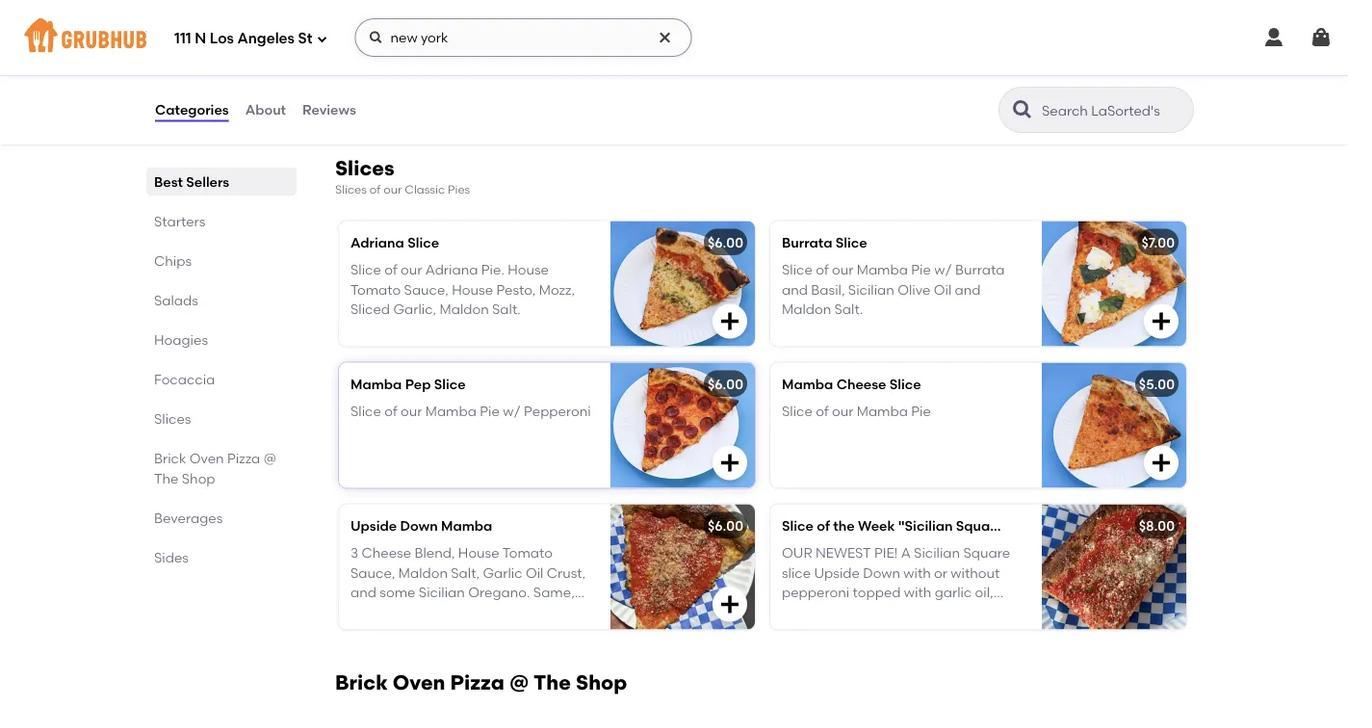Task type: vqa. For each thing, say whether or not it's contained in the screenshot.
Meat- 'filled'
no



Task type: locate. For each thing, give the bounding box(es) containing it.
prosciutto focaccia
[[351, 4, 484, 20]]

brick oven pizza @ the shop
[[154, 450, 277, 487], [335, 670, 628, 695]]

mamba up slice of our mamba pie
[[782, 376, 834, 392]]

cheese inside 3 cheese blend, house tomato sauce, maldon salt, garlic oil crust, and some sicilian oregano. same, but different.
[[362, 545, 411, 561]]

our inside slices slices of our classic pies
[[384, 182, 402, 196]]

2 $6.00 from the top
[[708, 376, 744, 392]]

upside
[[351, 518, 397, 534], [815, 564, 860, 581]]

our down mamba cheese slice
[[832, 403, 854, 420]]

0 horizontal spatial sauce,
[[351, 564, 395, 581]]

sauce, up the garlic,
[[404, 281, 449, 298]]

1 vertical spatial shop
[[576, 670, 628, 695]]

oil inside "slice of our mamba pie w/ burrata and basil, sicilian olive oil and maldon salt."
[[934, 281, 952, 298]]

brick inside brick oven pizza @ the shop
[[154, 450, 186, 466]]

slices down reviews button
[[335, 155, 395, 180]]

maldon
[[440, 301, 489, 317], [782, 301, 832, 317], [399, 564, 448, 581]]

$6.00 for burrata
[[708, 234, 744, 251]]

brick down but
[[335, 670, 388, 695]]

down inside our newest pie! a sicilian square slice upside down with or without pepperoni topped with garlic oil, sicilian oregano and parm.
[[864, 564, 901, 581]]

best sellers tab
[[154, 172, 289, 192]]

our down adriana slice
[[401, 262, 422, 278]]

sauce,
[[404, 281, 449, 298], [351, 564, 395, 581]]

pizza for best sellers tab
[[227, 450, 260, 466]]

0 vertical spatial down
[[400, 518, 438, 534]]

garlic
[[935, 584, 972, 600]]

0 vertical spatial pizza
[[227, 450, 260, 466]]

1 vertical spatial oven
[[393, 670, 446, 695]]

brick oven pizza @ the shop down 'slices' tab
[[154, 450, 277, 487]]

slices tab
[[154, 409, 289, 429]]

pepperoni
[[782, 584, 850, 600]]

0 horizontal spatial upside
[[351, 518, 397, 534]]

1 vertical spatial upside
[[815, 564, 860, 581]]

"sicilian
[[899, 518, 953, 534]]

0 vertical spatial brick
[[154, 450, 186, 466]]

and down topped
[[894, 604, 920, 620]]

1 horizontal spatial shop
[[576, 670, 628, 695]]

blend,
[[415, 545, 455, 561]]

st
[[298, 30, 313, 47]]

1 horizontal spatial brick oven pizza @ the shop
[[335, 670, 628, 695]]

pizza down 'slices' tab
[[227, 450, 260, 466]]

1 horizontal spatial @
[[510, 670, 529, 695]]

different.
[[376, 604, 435, 620]]

1 salt. from the left
[[492, 301, 521, 317]]

sicilian
[[849, 281, 895, 298], [914, 545, 961, 561], [419, 584, 465, 600], [782, 604, 829, 620]]

slices down focaccia tab at left bottom
[[154, 410, 191, 427]]

shop inside brick oven pizza @ the shop
[[182, 470, 215, 487]]

oregano.
[[468, 584, 530, 600]]

0 horizontal spatial oven
[[190, 450, 224, 466]]

sicilian down salt, in the left bottom of the page
[[419, 584, 465, 600]]

cheese right 3
[[362, 545, 411, 561]]

pie for pepperoni
[[480, 403, 500, 420]]

shop
[[182, 470, 215, 487], [576, 670, 628, 695]]

slices inside tab
[[154, 410, 191, 427]]

pesto,
[[497, 281, 536, 298]]

cheese up slice of our mamba pie
[[837, 376, 887, 392]]

house down pie. in the left top of the page
[[452, 281, 493, 298]]

adriana up sliced at left top
[[351, 234, 405, 251]]

of
[[370, 182, 381, 196], [385, 262, 398, 278], [816, 262, 829, 278], [385, 403, 398, 420], [816, 403, 829, 420], [817, 518, 830, 534]]

angeles
[[237, 30, 295, 47]]

but
[[351, 604, 373, 620]]

prosciutto focaccia image
[[611, 0, 755, 116]]

salt. for sicilian
[[835, 301, 863, 317]]

pie down mamba cheese slice
[[912, 403, 932, 420]]

0 vertical spatial with
[[904, 564, 931, 581]]

house
[[508, 262, 549, 278], [452, 281, 493, 298], [458, 545, 500, 561]]

cheese
[[837, 376, 887, 392], [362, 545, 411, 561]]

of down adriana slice
[[385, 262, 398, 278]]

0 horizontal spatial tomato
[[351, 281, 401, 298]]

brick oven pizza @ the shop down oregano.
[[335, 670, 628, 695]]

1 horizontal spatial tomato
[[503, 545, 553, 561]]

svg image
[[369, 30, 384, 45], [719, 79, 742, 102], [1150, 310, 1174, 333], [719, 452, 742, 475], [1150, 452, 1174, 475]]

$6.00 for mamba
[[708, 376, 744, 392]]

prosciutto inside prosciutto cotto, prosciutto di parma, lemon ricotta, radicchio, and fig spread.
[[351, 31, 417, 47]]

oven for main navigation navigation
[[393, 670, 446, 695]]

tomato up sliced at left top
[[351, 281, 401, 298]]

0 horizontal spatial oil
[[526, 564, 544, 581]]

1 horizontal spatial w/
[[935, 262, 953, 278]]

starters tab
[[154, 211, 289, 231]]

mamba inside "slice of our mamba pie w/ burrata and basil, sicilian olive oil and maldon salt."
[[857, 262, 909, 278]]

0 vertical spatial @
[[264, 450, 277, 466]]

1 vertical spatial adriana
[[426, 262, 478, 278]]

salt. down pesto,
[[492, 301, 521, 317]]

upside up 3
[[351, 518, 397, 534]]

0 vertical spatial shop
[[182, 470, 215, 487]]

down up blend, at the bottom of page
[[400, 518, 438, 534]]

salt. down basil,
[[835, 301, 863, 317]]

1 vertical spatial the
[[534, 670, 571, 695]]

down down pie!
[[864, 564, 901, 581]]

or
[[935, 564, 948, 581]]

@ inside brick oven pizza @ the shop
[[264, 450, 277, 466]]

1 vertical spatial @
[[510, 670, 529, 695]]

0 horizontal spatial cheese
[[362, 545, 411, 561]]

1 vertical spatial w/
[[503, 403, 521, 420]]

maldon inside slice of our adriana pie.  house tomato sauce, house pesto, mozz, sliced garlic, maldon salt.
[[440, 301, 489, 317]]

pizza for main navigation navigation
[[451, 670, 505, 695]]

svg image
[[1263, 26, 1286, 49], [1310, 26, 1333, 49], [658, 30, 673, 45], [316, 33, 328, 45], [719, 310, 742, 333], [719, 593, 742, 616]]

0 horizontal spatial w/
[[503, 403, 521, 420]]

1 vertical spatial with
[[905, 584, 932, 600]]

tomato up garlic
[[503, 545, 553, 561]]

adriana
[[351, 234, 405, 251], [426, 262, 478, 278]]

oil up same,
[[526, 564, 544, 581]]

pie inside "slice of our mamba pie w/ burrata and basil, sicilian olive oil and maldon salt."
[[912, 262, 932, 278]]

of for slice of our mamba pie
[[816, 403, 829, 420]]

0 vertical spatial burrata
[[782, 234, 833, 251]]

our up basil,
[[832, 262, 854, 278]]

and left basil,
[[782, 281, 808, 298]]

slices up adriana slice
[[335, 182, 367, 196]]

0 vertical spatial prosciutto
[[351, 4, 419, 20]]

maldon down blend, at the bottom of page
[[399, 564, 448, 581]]

oil inside 3 cheese blend, house tomato sauce, maldon salt, garlic oil crust, and some sicilian oregano. same, but different.
[[526, 564, 544, 581]]

focaccia down hoagies
[[154, 371, 215, 387]]

Search for food, convenience, alcohol... search field
[[355, 18, 692, 57]]

w/ for pepperoni
[[503, 403, 521, 420]]

the
[[834, 518, 855, 534]]

pie up olive
[[912, 262, 932, 278]]

0 vertical spatial the
[[154, 470, 179, 487]]

slices for slices
[[154, 410, 191, 427]]

of left classic
[[370, 182, 381, 196]]

maldon for basil,
[[782, 301, 832, 317]]

1 vertical spatial down
[[864, 564, 901, 581]]

focaccia up cotto,
[[422, 4, 484, 20]]

and right radicchio, on the top left of page
[[565, 51, 591, 67]]

1 horizontal spatial down
[[864, 564, 901, 581]]

sides
[[154, 549, 189, 566]]

chips
[[154, 252, 192, 269]]

of down mamba cheese slice
[[816, 403, 829, 420]]

0 horizontal spatial focaccia
[[154, 371, 215, 387]]

pie left "pepperoni"
[[480, 403, 500, 420]]

with down "a"
[[904, 564, 931, 581]]

sicilian inside "slice of our mamba pie w/ burrata and basil, sicilian olive oil and maldon salt."
[[849, 281, 895, 298]]

shop for main navigation navigation
[[576, 670, 628, 695]]

0 vertical spatial oven
[[190, 450, 224, 466]]

1 vertical spatial tomato
[[503, 545, 553, 561]]

our down mamba pep slice
[[401, 403, 422, 420]]

sicilian left olive
[[849, 281, 895, 298]]

slice
[[408, 234, 439, 251], [836, 234, 868, 251], [351, 262, 381, 278], [782, 262, 813, 278], [434, 376, 466, 392], [890, 376, 922, 392], [351, 403, 381, 420], [782, 403, 813, 420], [782, 518, 814, 534]]

cheese for 3
[[362, 545, 411, 561]]

oven down different.
[[393, 670, 446, 695]]

shop for best sellers tab
[[182, 470, 215, 487]]

1 vertical spatial cheese
[[362, 545, 411, 561]]

beverages
[[154, 510, 223, 526]]

0 vertical spatial oil
[[934, 281, 952, 298]]

our for slice of our mamba pie w/ burrata and basil, sicilian olive oil and maldon salt.
[[832, 262, 854, 278]]

the for best sellers tab
[[154, 470, 179, 487]]

0 vertical spatial w/
[[935, 262, 953, 278]]

our newest pie! a sicilian square slice upside down with or without pepperoni topped with garlic oil, sicilian oregano and parm.
[[782, 545, 1011, 620]]

maldon down pie. in the left top of the page
[[440, 301, 489, 317]]

0 vertical spatial tomato
[[351, 281, 401, 298]]

sauce, down 3
[[351, 564, 395, 581]]

pie!
[[875, 545, 898, 561]]

oregano
[[832, 604, 891, 620]]

1 horizontal spatial focaccia
[[422, 4, 484, 20]]

pizza
[[227, 450, 260, 466], [451, 670, 505, 695]]

categories button
[[154, 75, 230, 145]]

1 horizontal spatial sauce,
[[404, 281, 449, 298]]

1 vertical spatial focaccia
[[154, 371, 215, 387]]

the down same,
[[534, 670, 571, 695]]

1 vertical spatial prosciutto
[[351, 31, 417, 47]]

burrata
[[782, 234, 833, 251], [956, 262, 1005, 278]]

@ down oregano.
[[510, 670, 529, 695]]

2 vertical spatial slices
[[154, 410, 191, 427]]

salt. inside "slice of our mamba pie w/ burrata and basil, sicilian olive oil and maldon salt."
[[835, 301, 863, 317]]

same,
[[534, 584, 575, 600]]

prosciutto
[[351, 4, 419, 20], [351, 31, 417, 47]]

1 horizontal spatial upside
[[815, 564, 860, 581]]

1 horizontal spatial brick
[[335, 670, 388, 695]]

adriana inside slice of our adriana pie.  house tomato sauce, house pesto, mozz, sliced garlic, maldon salt.
[[426, 262, 478, 278]]

of inside slice of our adriana pie.  house tomato sauce, house pesto, mozz, sliced garlic, maldon salt.
[[385, 262, 398, 278]]

w/ inside "slice of our mamba pie w/ burrata and basil, sicilian olive oil and maldon salt."
[[935, 262, 953, 278]]

adriana slice image
[[611, 221, 755, 347]]

focaccia tab
[[154, 369, 289, 389]]

oil right olive
[[934, 281, 952, 298]]

of down mamba pep slice
[[385, 403, 398, 420]]

1 vertical spatial burrata
[[956, 262, 1005, 278]]

mamba left pep
[[351, 376, 402, 392]]

@
[[264, 450, 277, 466], [510, 670, 529, 695]]

1 horizontal spatial the
[[534, 670, 571, 695]]

di
[[531, 31, 544, 47]]

focaccia
[[422, 4, 484, 20], [154, 371, 215, 387]]

0 vertical spatial upside
[[351, 518, 397, 534]]

@ down 'slices' tab
[[264, 450, 277, 466]]

upside down mamba image
[[611, 505, 755, 630]]

1 prosciutto from the top
[[351, 4, 419, 20]]

slices for slices slices of our classic pies
[[335, 155, 395, 180]]

1 vertical spatial oil
[[526, 564, 544, 581]]

pizza inside brick oven pizza @ the shop
[[227, 450, 260, 466]]

maldon inside "slice of our mamba pie w/ burrata and basil, sicilian olive oil and maldon salt."
[[782, 301, 832, 317]]

with
[[904, 564, 931, 581], [905, 584, 932, 600]]

our inside slice of our adriana pie.  house tomato sauce, house pesto, mozz, sliced garlic, maldon salt.
[[401, 262, 422, 278]]

oven inside brick oven pizza @ the shop
[[190, 450, 224, 466]]

mamba up blend, at the bottom of page
[[441, 518, 493, 534]]

1 vertical spatial sauce,
[[351, 564, 395, 581]]

1 horizontal spatial salt.
[[835, 301, 863, 317]]

slices slices of our classic pies
[[335, 155, 470, 196]]

mozz,
[[539, 281, 575, 298]]

2 prosciutto from the top
[[351, 31, 417, 47]]

0 vertical spatial $6.00
[[708, 234, 744, 251]]

0 horizontal spatial brick
[[154, 450, 186, 466]]

oil
[[934, 281, 952, 298], [526, 564, 544, 581]]

@ for main navigation navigation
[[510, 670, 529, 695]]

our for slice of our mamba pie w/ pepperoni
[[401, 403, 422, 420]]

1 $6.00 from the top
[[708, 234, 744, 251]]

oven down 'slices' tab
[[190, 450, 224, 466]]

slice inside slice of our adriana pie.  house tomato sauce, house pesto, mozz, sliced garlic, maldon salt.
[[351, 262, 381, 278]]

0 horizontal spatial pizza
[[227, 450, 260, 466]]

sliced
[[351, 301, 390, 317]]

slice of the week "sicilian squares" image
[[1043, 505, 1187, 630]]

1 vertical spatial $6.00
[[708, 376, 744, 392]]

mamba pep slice
[[351, 376, 466, 392]]

salads tab
[[154, 290, 289, 310]]

0 vertical spatial brick oven pizza @ the shop
[[154, 450, 277, 487]]

2 vertical spatial $6.00
[[708, 518, 744, 534]]

adriana left pie. in the left top of the page
[[426, 262, 478, 278]]

categories
[[155, 102, 229, 118]]

adriana slice
[[351, 234, 439, 251]]

0 horizontal spatial the
[[154, 470, 179, 487]]

1 vertical spatial brick
[[335, 670, 388, 695]]

los
[[210, 30, 234, 47]]

0 horizontal spatial adriana
[[351, 234, 405, 251]]

brick up the beverages
[[154, 450, 186, 466]]

0 horizontal spatial shop
[[182, 470, 215, 487]]

1 horizontal spatial oven
[[393, 670, 446, 695]]

brick for main navigation navigation
[[335, 670, 388, 695]]

brick
[[154, 450, 186, 466], [335, 670, 388, 695]]

our left classic
[[384, 182, 402, 196]]

0 horizontal spatial brick oven pizza @ the shop
[[154, 450, 277, 487]]

with up parm.
[[905, 584, 932, 600]]

the
[[154, 470, 179, 487], [534, 670, 571, 695]]

brick for best sellers tab
[[154, 450, 186, 466]]

0 vertical spatial cheese
[[837, 376, 887, 392]]

1 horizontal spatial pizza
[[451, 670, 505, 695]]

cotto,
[[420, 31, 458, 47]]

1 vertical spatial brick oven pizza @ the shop
[[335, 670, 628, 695]]

oil,
[[976, 584, 994, 600]]

1 vertical spatial pizza
[[451, 670, 505, 695]]

tomato
[[351, 281, 401, 298], [503, 545, 553, 561]]

2 with from the top
[[905, 584, 932, 600]]

upside down the "newest"
[[815, 564, 860, 581]]

down
[[400, 518, 438, 534], [864, 564, 901, 581]]

sicilian inside 3 cheese blend, house tomato sauce, maldon salt, garlic oil crust, and some sicilian oregano. same, but different.
[[419, 584, 465, 600]]

house up salt, in the left bottom of the page
[[458, 545, 500, 561]]

$6.00
[[708, 234, 744, 251], [708, 376, 744, 392], [708, 518, 744, 534]]

slices
[[335, 155, 395, 180], [335, 182, 367, 196], [154, 410, 191, 427]]

0 vertical spatial slices
[[335, 155, 395, 180]]

1 horizontal spatial oil
[[934, 281, 952, 298]]

and
[[565, 51, 591, 67], [782, 281, 808, 298], [955, 281, 981, 298], [351, 584, 377, 600], [894, 604, 920, 620]]

0 horizontal spatial @
[[264, 450, 277, 466]]

svg image inside main navigation navigation
[[369, 30, 384, 45]]

of up basil,
[[816, 262, 829, 278]]

brick oven pizza @ the shop inside tab
[[154, 450, 277, 487]]

0 vertical spatial sauce,
[[404, 281, 449, 298]]

pie
[[912, 262, 932, 278], [480, 403, 500, 420], [912, 403, 932, 420]]

sides tab
[[154, 547, 289, 568]]

pepperoni
[[524, 403, 591, 420]]

2 salt. from the left
[[835, 301, 863, 317]]

w/
[[935, 262, 953, 278], [503, 403, 521, 420]]

2 vertical spatial house
[[458, 545, 500, 561]]

upside inside our newest pie! a sicilian square slice upside down with or without pepperoni topped with garlic oil, sicilian oregano and parm.
[[815, 564, 860, 581]]

0 horizontal spatial salt.
[[492, 301, 521, 317]]

w/ for burrata
[[935, 262, 953, 278]]

oven
[[190, 450, 224, 466], [393, 670, 446, 695]]

house up pesto,
[[508, 262, 549, 278]]

the up the beverages
[[154, 470, 179, 487]]

maldon down basil,
[[782, 301, 832, 317]]

of left the
[[817, 518, 830, 534]]

and up but
[[351, 584, 377, 600]]

slice of our adriana pie.  house tomato sauce, house pesto, mozz, sliced garlic, maldon salt.
[[351, 262, 575, 317]]

the inside tab
[[154, 470, 179, 487]]

brick oven pizza @ the shop for best sellers tab
[[154, 450, 277, 487]]

salt. inside slice of our adriana pie.  house tomato sauce, house pesto, mozz, sliced garlic, maldon salt.
[[492, 301, 521, 317]]

pizza down oregano.
[[451, 670, 505, 695]]

mamba up olive
[[857, 262, 909, 278]]

svg image for prosciutto cotto, prosciutto di parma, lemon ricotta, radicchio, and fig spread.
[[719, 79, 742, 102]]

brick oven pizza @ the shop for main navigation navigation
[[335, 670, 628, 695]]

1 horizontal spatial adriana
[[426, 262, 478, 278]]

1 horizontal spatial cheese
[[837, 376, 887, 392]]

our inside "slice of our mamba pie w/ burrata and basil, sicilian olive oil and maldon salt."
[[832, 262, 854, 278]]

basil,
[[812, 281, 845, 298]]

1 vertical spatial slices
[[335, 182, 367, 196]]

our for slice of our mamba pie
[[832, 403, 854, 420]]

1 horizontal spatial burrata
[[956, 262, 1005, 278]]

reviews
[[303, 102, 356, 118]]

of inside "slice of our mamba pie w/ burrata and basil, sicilian olive oil and maldon salt."
[[816, 262, 829, 278]]



Task type: describe. For each thing, give the bounding box(es) containing it.
sellers
[[186, 173, 229, 190]]

0 vertical spatial adriana
[[351, 234, 405, 251]]

slice of our mamba pie w/ burrata and basil, sicilian olive oil and maldon salt.
[[782, 262, 1005, 317]]

prosciutto cotto, prosciutto di parma, lemon ricotta, radicchio, and fig spread.
[[351, 31, 591, 86]]

burrata slice image
[[1043, 221, 1187, 347]]

sicilian up or
[[914, 545, 961, 561]]

parma,
[[351, 51, 399, 67]]

without
[[951, 564, 1000, 581]]

0 vertical spatial focaccia
[[422, 4, 484, 20]]

mamba cheese slice image
[[1043, 363, 1187, 488]]

garlic,
[[394, 301, 437, 317]]

mamba cheese slice
[[782, 376, 922, 392]]

$5.00
[[1140, 376, 1175, 392]]

svg image for slice of our mamba pie w/ burrata and basil, sicilian olive oil and maldon salt.
[[1150, 310, 1174, 333]]

of for slice of our mamba pie w/ pepperoni
[[385, 403, 398, 420]]

tomato inside 3 cheese blend, house tomato sauce, maldon salt, garlic oil crust, and some sicilian oregano. same, but different.
[[503, 545, 553, 561]]

$7.00
[[1142, 234, 1175, 251]]

svg image for slice of our mamba pie w/ pepperoni
[[719, 452, 742, 475]]

about button
[[244, 75, 287, 145]]

chips tab
[[154, 251, 289, 271]]

olive
[[898, 281, 931, 298]]

slice inside "slice of our mamba pie w/ burrata and basil, sicilian olive oil and maldon salt."
[[782, 262, 813, 278]]

and inside our newest pie! a sicilian square slice upside down with or without pepperoni topped with garlic oil, sicilian oregano and parm.
[[894, 604, 920, 620]]

and inside prosciutto cotto, prosciutto di parma, lemon ricotta, radicchio, and fig spread.
[[565, 51, 591, 67]]

prosciutto for prosciutto focaccia
[[351, 4, 419, 20]]

square
[[964, 545, 1011, 561]]

some
[[380, 584, 416, 600]]

maldon inside 3 cheese blend, house tomato sauce, maldon salt, garlic oil crust, and some sicilian oregano. same, but different.
[[399, 564, 448, 581]]

garlic
[[483, 564, 523, 581]]

pie for burrata
[[912, 262, 932, 278]]

ricotta,
[[446, 51, 493, 67]]

pep
[[405, 376, 431, 392]]

brick oven pizza @ the shop tab
[[154, 448, 289, 488]]

mamba down pep
[[426, 403, 477, 420]]

111 n los angeles st
[[174, 30, 313, 47]]

the for main navigation navigation
[[534, 670, 571, 695]]

salt,
[[451, 564, 480, 581]]

and inside 3 cheese blend, house tomato sauce, maldon salt, garlic oil crust, and some sicilian oregano. same, but different.
[[351, 584, 377, 600]]

reviews button
[[302, 75, 357, 145]]

of for slice of our mamba pie w/ burrata and basil, sicilian olive oil and maldon salt.
[[816, 262, 829, 278]]

@ for best sellers tab
[[264, 450, 277, 466]]

3 $6.00 from the top
[[708, 518, 744, 534]]

burrata inside "slice of our mamba pie w/ burrata and basil, sicilian olive oil and maldon salt."
[[956, 262, 1005, 278]]

starters
[[154, 213, 206, 229]]

of for slice of the week "sicilian squares"
[[817, 518, 830, 534]]

0 vertical spatial house
[[508, 262, 549, 278]]

Search LaSorted's search field
[[1041, 101, 1188, 119]]

focaccia inside tab
[[154, 371, 215, 387]]

parm.
[[923, 604, 962, 620]]

maldon for house
[[440, 301, 489, 317]]

tomato inside slice of our adriana pie.  house tomato sauce, house pesto, mozz, sliced garlic, maldon salt.
[[351, 281, 401, 298]]

svg image for slice of our mamba pie
[[1150, 452, 1174, 475]]

search icon image
[[1012, 98, 1035, 121]]

salt. for pesto,
[[492, 301, 521, 317]]

a
[[902, 545, 911, 561]]

mamba down mamba cheese slice
[[857, 403, 909, 420]]

topped
[[853, 584, 901, 600]]

week
[[858, 518, 895, 534]]

best sellers
[[154, 173, 229, 190]]

prosciutto for prosciutto cotto, prosciutto di parma, lemon ricotta, radicchio, and fig spread.
[[351, 31, 417, 47]]

slice of the week "sicilian squares"
[[782, 518, 1017, 534]]

cheese for mamba
[[837, 376, 887, 392]]

squares"
[[957, 518, 1017, 534]]

newest
[[816, 545, 872, 561]]

burrata slice
[[782, 234, 868, 251]]

our
[[782, 545, 813, 561]]

beverages tab
[[154, 508, 289, 528]]

prosciutto
[[462, 31, 528, 47]]

of inside slices slices of our classic pies
[[370, 182, 381, 196]]

3
[[351, 545, 359, 561]]

1 with from the top
[[904, 564, 931, 581]]

$8.00
[[1140, 518, 1175, 534]]

sicilian down pepperoni in the right of the page
[[782, 604, 829, 620]]

3 cheese blend, house tomato sauce, maldon salt, garlic oil crust, and some sicilian oregano. same, but different.
[[351, 545, 586, 620]]

hoagies
[[154, 331, 208, 348]]

sauce, inside slice of our adriana pie.  house tomato sauce, house pesto, mozz, sliced garlic, maldon salt.
[[404, 281, 449, 298]]

slice
[[782, 564, 811, 581]]

slice of our mamba pie w/ pepperoni
[[351, 403, 591, 420]]

upside down mamba
[[351, 518, 493, 534]]

fig
[[351, 70, 367, 86]]

sauce, inside 3 cheese blend, house tomato sauce, maldon salt, garlic oil crust, and some sicilian oregano. same, but different.
[[351, 564, 395, 581]]

salads
[[154, 292, 198, 308]]

our for slice of our adriana pie.  house tomato sauce, house pesto, mozz, sliced garlic, maldon salt.
[[401, 262, 422, 278]]

111
[[174, 30, 191, 47]]

and right olive
[[955, 281, 981, 298]]

slice of our mamba pie
[[782, 403, 932, 420]]

mamba pep slice image
[[611, 363, 755, 488]]

n
[[195, 30, 206, 47]]

crust,
[[547, 564, 586, 581]]

0 horizontal spatial burrata
[[782, 234, 833, 251]]

radicchio,
[[496, 51, 562, 67]]

pie.
[[482, 262, 505, 278]]

spread.
[[371, 70, 420, 86]]

lemon
[[402, 51, 443, 67]]

pies
[[448, 182, 470, 196]]

1 vertical spatial house
[[452, 281, 493, 298]]

house inside 3 cheese blend, house tomato sauce, maldon salt, garlic oil crust, and some sicilian oregano. same, but different.
[[458, 545, 500, 561]]

of for slice of our adriana pie.  house tomato sauce, house pesto, mozz, sliced garlic, maldon salt.
[[385, 262, 398, 278]]

hoagies tab
[[154, 330, 289, 350]]

about
[[245, 102, 286, 118]]

best
[[154, 173, 183, 190]]

oven for best sellers tab
[[190, 450, 224, 466]]

classic
[[405, 182, 445, 196]]

0 horizontal spatial down
[[400, 518, 438, 534]]

main navigation navigation
[[0, 0, 1349, 75]]



